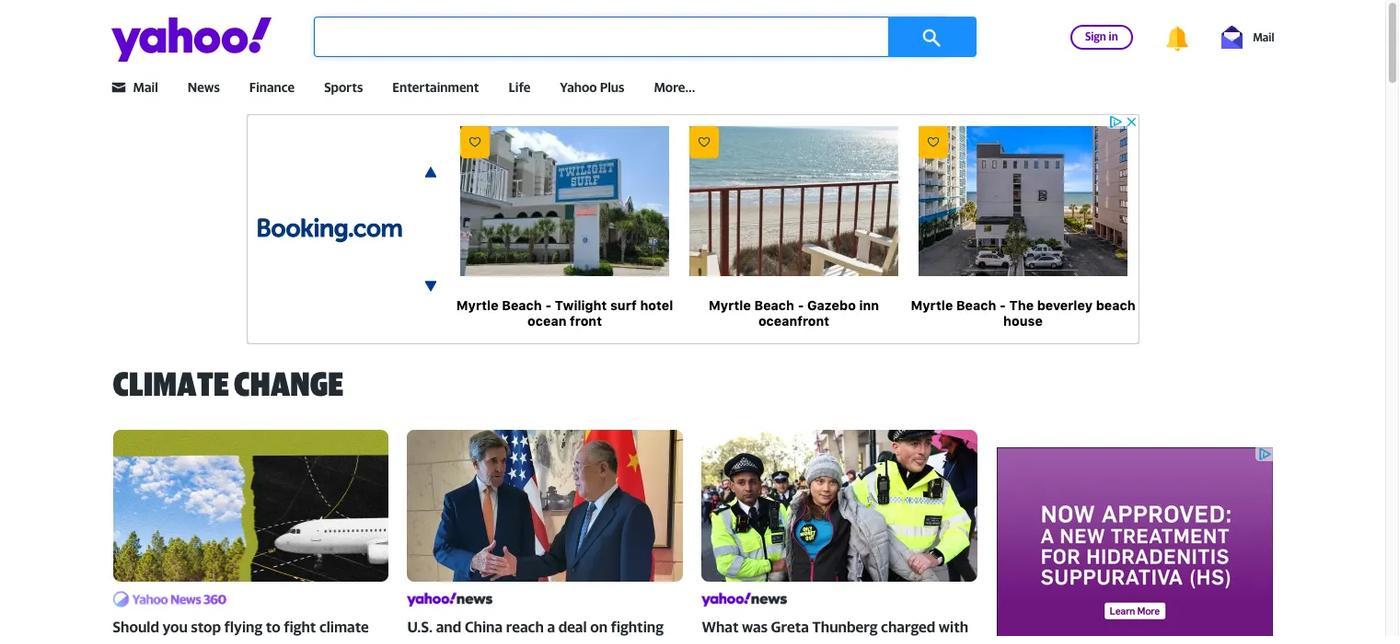 Task type: vqa. For each thing, say whether or not it's contained in the screenshot.
Moody
no



Task type: describe. For each thing, give the bounding box(es) containing it.
0 horizontal spatial mail link
[[133, 79, 158, 95]]

news link
[[188, 79, 220, 95]]

0 vertical spatial mail link
[[1222, 25, 1275, 48]]

reach
[[506, 618, 544, 636]]

finance
[[249, 79, 295, 95]]

new!
[[949, 17, 977, 31]]

0 horizontal spatial mail
[[133, 79, 158, 95]]

climate change main content
[[104, 363, 988, 636]]

plus
[[600, 79, 625, 95]]

climate inside the should you stop flying to fight climate
[[319, 618, 369, 636]]

0 vertical spatial advertisement region
[[246, 114, 1140, 344]]

more... link
[[654, 79, 695, 95]]

was
[[742, 618, 768, 636]]

life link
[[509, 79, 531, 95]]

entertainment
[[393, 79, 479, 95]]

on
[[590, 618, 608, 636]]

deal
[[559, 618, 587, 636]]

a
[[547, 618, 555, 636]]

to
[[266, 618, 281, 636]]

sign in
[[1086, 29, 1119, 43]]

greta
[[771, 618, 809, 636]]

in
[[1109, 29, 1119, 43]]

yahoo news 360 image
[[113, 589, 227, 609]]

thunberg
[[813, 618, 878, 636]]

yahoo news image
[[407, 589, 493, 609]]

finance link
[[249, 79, 295, 95]]

fight
[[284, 618, 316, 636]]

flying
[[224, 618, 263, 636]]

0 vertical spatial mail
[[1253, 30, 1275, 44]]

sports link
[[324, 79, 363, 95]]

should you stop flying to fight climate
[[113, 618, 369, 636]]

you
[[163, 618, 188, 636]]



Task type: locate. For each thing, give the bounding box(es) containing it.
and
[[436, 618, 462, 636]]

what was greta thunberg charged with
[[702, 618, 969, 636]]

more...
[[654, 79, 695, 95]]

sign
[[1086, 29, 1107, 43]]

yahoo plus link
[[560, 79, 625, 95]]

toolbar containing sign in
[[1041, 22, 1275, 52]]

New! search field
[[314, 17, 977, 57]]

1 horizontal spatial mail
[[1253, 30, 1275, 44]]

climate
[[113, 364, 229, 403], [319, 618, 369, 636]]

yahoo
[[560, 79, 597, 95]]

stop
[[191, 618, 221, 636]]

toolbar
[[1041, 22, 1275, 52]]

1 vertical spatial mail
[[133, 79, 158, 95]]

change
[[234, 364, 344, 403]]

news
[[188, 79, 220, 95]]

entertainment link
[[393, 79, 479, 95]]

1 vertical spatial mail link
[[133, 79, 158, 95]]

1 horizontal spatial climate
[[319, 618, 369, 636]]

1 horizontal spatial mail link
[[1222, 25, 1275, 48]]

climate change
[[113, 364, 344, 403]]

yahoo news uk image
[[702, 589, 788, 609]]

u.s.
[[407, 618, 433, 636]]

sports
[[324, 79, 363, 95]]

what was greta thunberg charged with link
[[702, 430, 978, 636]]

advertisement region
[[246, 114, 1140, 344], [997, 448, 1273, 636]]

1 vertical spatial climate
[[319, 618, 369, 636]]

u.s. and china reach a deal on fighting link
[[407, 430, 684, 636]]

0 vertical spatial climate
[[113, 364, 229, 403]]

yahoo plus
[[560, 79, 625, 95]]

should
[[113, 618, 159, 636]]

mail
[[1253, 30, 1275, 44], [133, 79, 158, 95]]

charged
[[881, 618, 936, 636]]

u.s. and china reach a deal on fighting
[[407, 618, 664, 636]]

with
[[939, 618, 969, 636]]

Search query text field
[[314, 17, 949, 57]]

mail link
[[1222, 25, 1275, 48], [133, 79, 158, 95]]

0 horizontal spatial climate
[[113, 364, 229, 403]]

sign in link
[[1071, 24, 1133, 49]]

1 vertical spatial advertisement region
[[997, 448, 1273, 636]]

fighting
[[611, 618, 664, 636]]

life
[[509, 79, 531, 95]]

what
[[702, 618, 739, 636]]

should you stop flying to fight climate link
[[113, 430, 389, 636]]

china
[[465, 618, 503, 636]]



